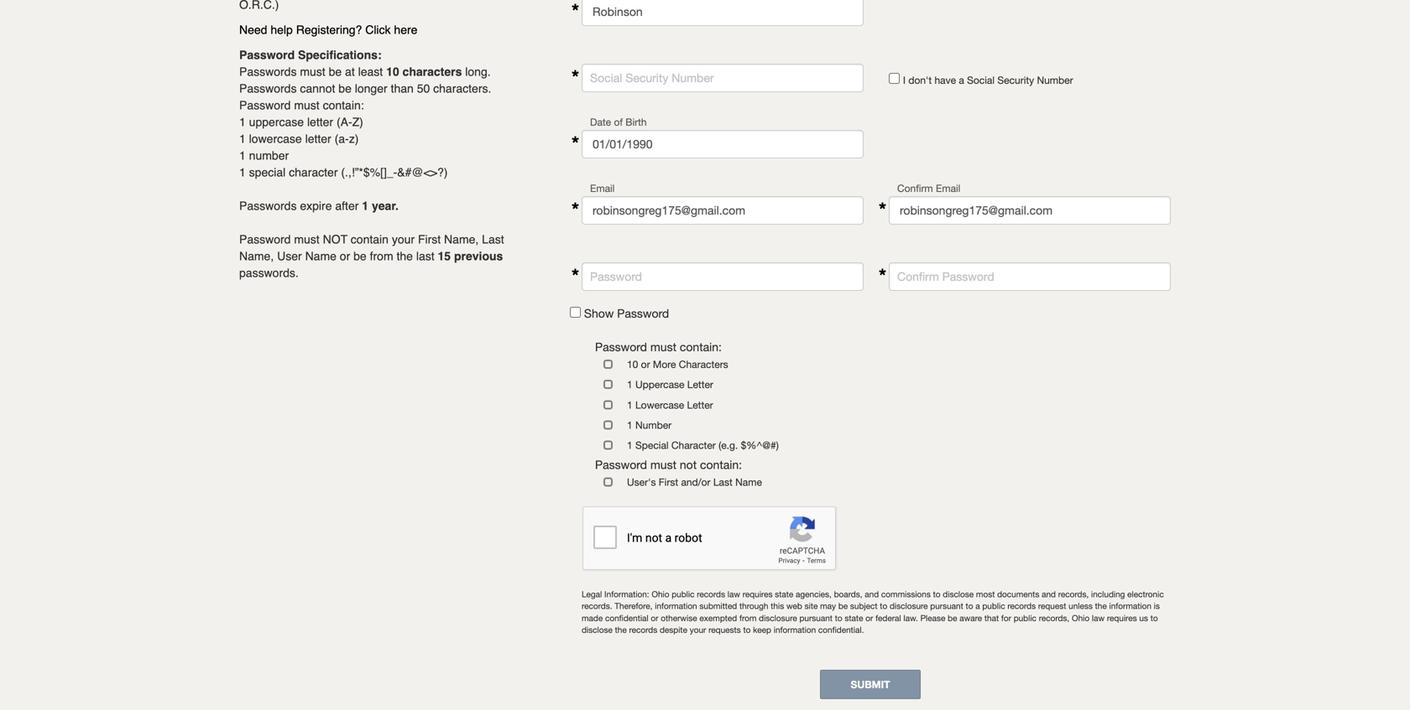 Task type: vqa. For each thing, say whether or not it's contained in the screenshot.
text field
no



Task type: locate. For each thing, give the bounding box(es) containing it.
0 horizontal spatial ohio
[[652, 590, 669, 600]]

15
[[438, 250, 451, 263]]

help
[[271, 23, 293, 37]]

records, down "request"
[[1039, 614, 1070, 624]]

information up otherwise
[[655, 602, 697, 612]]

Password password field
[[582, 263, 864, 291]]

Confirm Email text field
[[889, 196, 1171, 225]]

i don't have a social security number
[[903, 74, 1073, 86]]

2 confirm from the top
[[897, 270, 939, 284]]

unchecked image left uppercase
[[604, 380, 627, 390]]

passwords up uppercase
[[239, 82, 297, 95]]

letter down the 1 uppercase letter
[[687, 399, 713, 411]]

must up user
[[294, 233, 320, 246]]

1 confirm from the top
[[897, 183, 933, 194]]

name down not at the left of the page
[[305, 250, 337, 263]]

0 horizontal spatial the
[[397, 250, 413, 263]]

first down password must not contain:
[[659, 477, 678, 489]]

0 horizontal spatial name,
[[239, 250, 274, 263]]

0 vertical spatial requires
[[743, 590, 773, 600]]

must inside password must not contain your first name, last name, user name or                                  be from the last
[[294, 233, 320, 246]]

unchecked image up 1 number
[[604, 400, 627, 410]]

including
[[1091, 590, 1125, 600]]

password inside password must not contain your first name, last name, user name or                                  be from the last
[[239, 233, 291, 246]]

2 vertical spatial records
[[629, 626, 657, 636]]

1 vertical spatial disclosure
[[759, 614, 797, 624]]

1 vertical spatial requires
[[1107, 614, 1137, 624]]

must up more in the bottom of the page
[[650, 340, 677, 354]]

2 vertical spatial the
[[615, 626, 627, 636]]

(e.g.
[[719, 440, 738, 452]]

1 vertical spatial letter
[[687, 399, 713, 411]]

from inside password must not contain your first name, last name, user name or                                  be from the last
[[370, 250, 393, 263]]

1 horizontal spatial first
[[659, 477, 678, 489]]

your
[[392, 233, 415, 246], [690, 626, 706, 636]]

1 special character (e.g. $%^@#)
[[627, 440, 779, 452]]

1 horizontal spatial last
[[713, 477, 733, 489]]

your right contain
[[392, 233, 415, 246]]

1 vertical spatial state
[[845, 614, 863, 624]]

1 vertical spatial confirm
[[897, 270, 939, 284]]

lowercase
[[635, 399, 684, 411]]

social right have
[[967, 74, 995, 86]]

last right and/or
[[713, 477, 733, 489]]

security
[[626, 71, 668, 85], [997, 74, 1034, 86]]

2 vertical spatial passwords
[[239, 199, 297, 213]]

0 horizontal spatial name
[[305, 250, 337, 263]]

0 vertical spatial name
[[305, 250, 337, 263]]

1 vertical spatial the
[[1095, 602, 1107, 612]]

or inside password must not contain your first name, last name, user name or                                  be from the last
[[340, 250, 350, 263]]

from down contain
[[370, 250, 393, 263]]

least
[[358, 65, 383, 79]]

the down confidential
[[615, 626, 627, 636]]

user's
[[627, 477, 656, 489]]

characters
[[679, 359, 728, 371]]

1 horizontal spatial social
[[967, 74, 995, 86]]

most
[[976, 590, 995, 600]]

None button
[[820, 671, 921, 700]]

1 horizontal spatial disclosure
[[890, 602, 928, 612]]

confirm for confirm email
[[897, 183, 933, 194]]

must up cannot at the left top
[[300, 65, 325, 79]]

name, up 15
[[444, 233, 479, 246]]

unchecked image
[[604, 400, 627, 410], [604, 440, 627, 450]]

passwords down 'help'
[[239, 65, 297, 79]]

web
[[786, 602, 802, 612]]

0 horizontal spatial and
[[865, 590, 879, 600]]

be left aware
[[948, 614, 957, 624]]

social up date
[[590, 71, 622, 85]]

passwords expire after 1 year.
[[239, 199, 399, 213]]

0 horizontal spatial information
[[655, 602, 697, 612]]

please
[[920, 614, 945, 624]]

the left last
[[397, 250, 413, 263]]

user
[[277, 250, 302, 263]]

1 vertical spatial 10
[[627, 359, 638, 371]]

0 vertical spatial contain:
[[323, 99, 364, 112]]

pursuant up please
[[930, 602, 963, 612]]

contain: up (a-
[[323, 99, 364, 112]]

disclose
[[943, 590, 974, 600], [582, 626, 613, 636]]

date
[[590, 116, 611, 128]]

1 horizontal spatial email
[[936, 183, 961, 194]]

0 horizontal spatial last
[[482, 233, 504, 246]]

be down contain
[[353, 250, 367, 263]]

confidential.
[[818, 626, 864, 636]]

4 unchecked image from the top
[[604, 477, 627, 487]]

contain: down (e.g.
[[700, 458, 742, 472]]

1 horizontal spatial information
[[774, 626, 816, 636]]

1 passwords from the top
[[239, 65, 297, 79]]

1
[[239, 115, 246, 129], [239, 132, 246, 146], [239, 149, 246, 162], [239, 166, 246, 179], [362, 199, 369, 213], [627, 379, 633, 391], [627, 399, 633, 411], [627, 420, 633, 431], [627, 440, 633, 452]]

unchecked image for user's first and/or last name
[[604, 477, 627, 487]]

documents
[[997, 590, 1039, 600]]

records down confidential
[[629, 626, 657, 636]]

0 horizontal spatial email
[[590, 183, 615, 194]]

and up subject
[[865, 590, 879, 600]]

law
[[728, 590, 740, 600], [1092, 614, 1105, 624]]

letter for 1 lowercase letter
[[687, 399, 713, 411]]

3 unchecked image from the top
[[604, 420, 627, 430]]

0 horizontal spatial public
[[672, 590, 695, 600]]

1 letter from the top
[[687, 379, 713, 391]]

records
[[697, 590, 725, 600], [1008, 602, 1036, 612], [629, 626, 657, 636]]

name inside password must not contain your first name, last name, user name or                                  be from the last
[[305, 250, 337, 263]]

disclosure
[[890, 602, 928, 612], [759, 614, 797, 624]]

1 vertical spatial unchecked image
[[604, 440, 627, 450]]

is
[[1154, 602, 1160, 612]]

0 horizontal spatial first
[[418, 233, 441, 246]]

10
[[386, 65, 399, 79], [627, 359, 638, 371]]

state
[[775, 590, 793, 600], [845, 614, 863, 624]]

public
[[672, 590, 695, 600], [982, 602, 1005, 612], [1014, 614, 1037, 624]]

1 horizontal spatial from
[[739, 614, 757, 624]]

1 vertical spatial ohio
[[1072, 614, 1090, 624]]

requires left us at the bottom right
[[1107, 614, 1137, 624]]

be left at
[[329, 65, 342, 79]]

information up us at the bottom right
[[1109, 602, 1152, 612]]

lowercase
[[249, 132, 302, 146]]

1 horizontal spatial disclose
[[943, 590, 974, 600]]

or down not at the left of the page
[[340, 250, 350, 263]]

therefore,
[[615, 602, 653, 612]]

letter down characters
[[687, 379, 713, 391]]

1 horizontal spatial the
[[615, 626, 627, 636]]

the inside password must not contain your first name, last name, user name or                                  be from the last
[[397, 250, 413, 263]]

confirm for confirm password
[[897, 270, 939, 284]]

more
[[653, 359, 676, 371]]

state up this
[[775, 590, 793, 600]]

passwords down special
[[239, 199, 297, 213]]

0 vertical spatial from
[[370, 250, 393, 263]]

public right for at bottom right
[[1014, 614, 1037, 624]]

ohio up therefore,
[[652, 590, 669, 600]]

unchecked image down 1 lowercase letter
[[604, 420, 627, 430]]

1 horizontal spatial requires
[[1107, 614, 1137, 624]]

to up confidential.
[[835, 614, 842, 624]]

contain: up characters
[[680, 340, 722, 354]]

need help registering? click here
[[239, 23, 418, 37]]

0 horizontal spatial 10
[[386, 65, 399, 79]]

electronic
[[1127, 590, 1164, 600]]

2 horizontal spatial records
[[1008, 602, 1036, 612]]

ohio
[[652, 590, 669, 600], [1072, 614, 1090, 624]]

records up submitted
[[697, 590, 725, 600]]

1 horizontal spatial name
[[735, 477, 762, 489]]

name down $%^@#) on the bottom right of the page
[[735, 477, 762, 489]]

a up aware
[[976, 602, 980, 612]]

1 vertical spatial passwords
[[239, 82, 297, 95]]

0 horizontal spatial your
[[392, 233, 415, 246]]

date of birth
[[590, 116, 647, 128]]

confirm
[[897, 183, 933, 194], [897, 270, 939, 284]]

characters
[[403, 65, 462, 79]]

disclose up aware
[[943, 590, 974, 600]]

1 horizontal spatial law
[[1092, 614, 1105, 624]]

0 vertical spatial letter
[[687, 379, 713, 391]]

requires
[[743, 590, 773, 600], [1107, 614, 1137, 624]]

need help registering? click here link
[[239, 23, 418, 37]]

must for password must contain:
[[650, 340, 677, 354]]

to right us at the bottom right
[[1151, 614, 1158, 624]]

Email text field
[[582, 196, 864, 225]]

be down boards,
[[838, 602, 848, 612]]

your down otherwise
[[690, 626, 706, 636]]

ohio down unless
[[1072, 614, 1090, 624]]

security up birth
[[626, 71, 668, 85]]

not
[[323, 233, 348, 246]]

name,
[[444, 233, 479, 246], [239, 250, 274, 263]]

user's first and/or last name
[[627, 477, 762, 489]]

pursuant
[[930, 602, 963, 612], [799, 614, 833, 624]]

1 vertical spatial public
[[982, 602, 1005, 612]]

2 unchecked image from the top
[[604, 380, 627, 390]]

0 horizontal spatial from
[[370, 250, 393, 263]]

0 vertical spatial the
[[397, 250, 413, 263]]

state down subject
[[845, 614, 863, 624]]

last up previous
[[482, 233, 504, 246]]

information down web in the right of the page
[[774, 626, 816, 636]]

0 horizontal spatial pursuant
[[799, 614, 833, 624]]

to up federal
[[880, 602, 887, 612]]

0 vertical spatial name,
[[444, 233, 479, 246]]

2 unchecked image from the top
[[604, 440, 627, 450]]

10 up than
[[386, 65, 399, 79]]

2 and from the left
[[1042, 590, 1056, 600]]

a inside 'legal information: ohio public records law requires state agencies, boards, and commissions to disclose most documents and records, including electronic records. therefore, information submitted through this web site may be subject to disclosure                                                 pursuant to a public records request unless the information is made confidential or otherwise exempted from disclosure pursuant to state or federal law. please be aware that for public records, ohio law requires us to disclose the records despite                                                 your requests to keep information confidential.'
[[976, 602, 980, 612]]

15 previous passwords.
[[239, 250, 503, 280]]

10 down password must contain:
[[627, 359, 638, 371]]

unchecked image left the special
[[604, 440, 627, 450]]

law down unless
[[1092, 614, 1105, 624]]

0 vertical spatial last
[[482, 233, 504, 246]]

2 letter from the top
[[687, 399, 713, 411]]

0 vertical spatial unchecked image
[[604, 400, 627, 410]]

1 horizontal spatial your
[[690, 626, 706, 636]]

have
[[935, 74, 956, 86]]

disclosure down this
[[759, 614, 797, 624]]

letter for 1 uppercase letter
[[687, 379, 713, 391]]

0 horizontal spatial security
[[626, 71, 668, 85]]

$%^@#)
[[741, 440, 779, 452]]

law up submitted
[[728, 590, 740, 600]]

from
[[370, 250, 393, 263], [739, 614, 757, 624]]

0 vertical spatial first
[[418, 233, 441, 246]]

0 vertical spatial law
[[728, 590, 740, 600]]

2 vertical spatial contain:
[[700, 458, 742, 472]]

unchecked image for 1 lowercase letter
[[604, 400, 627, 410]]

0 vertical spatial passwords
[[239, 65, 297, 79]]

1 horizontal spatial records
[[697, 590, 725, 600]]

1 vertical spatial your
[[690, 626, 706, 636]]

0 horizontal spatial disclose
[[582, 626, 613, 636]]

disclose down 'made' on the left
[[582, 626, 613, 636]]

a
[[959, 74, 964, 86], [976, 602, 980, 612]]

and/or
[[681, 477, 711, 489]]

at
[[345, 65, 355, 79]]

requires up through
[[743, 590, 773, 600]]

1 horizontal spatial and
[[1042, 590, 1056, 600]]

than
[[391, 82, 414, 95]]

1 lowercase letter
[[627, 399, 713, 411]]

50
[[417, 82, 430, 95]]

1 horizontal spatial a
[[976, 602, 980, 612]]

0 vertical spatial your
[[392, 233, 415, 246]]

show password
[[581, 307, 669, 321]]

social
[[590, 71, 622, 85], [967, 74, 995, 86]]

unchecked image down password must contain:
[[604, 359, 627, 369]]

public up otherwise
[[672, 590, 695, 600]]

1 vertical spatial name,
[[239, 250, 274, 263]]

None checkbox
[[570, 307, 581, 318]]

disclosure up law.
[[890, 602, 928, 612]]

0 horizontal spatial state
[[775, 590, 793, 600]]

(.,!"*$%[]_-
[[341, 166, 397, 179]]

1 vertical spatial letter
[[305, 132, 331, 146]]

0 vertical spatial disclose
[[943, 590, 974, 600]]

0 vertical spatial records
[[697, 590, 725, 600]]

1 horizontal spatial 10
[[627, 359, 638, 371]]

first up last
[[418, 233, 441, 246]]

0 vertical spatial disclosure
[[890, 602, 928, 612]]

be
[[329, 65, 342, 79], [339, 82, 352, 95], [353, 250, 367, 263], [838, 602, 848, 612], [948, 614, 957, 624]]

unchecked image
[[604, 359, 627, 369], [604, 380, 627, 390], [604, 420, 627, 430], [604, 477, 627, 487]]

records,
[[1058, 590, 1089, 600], [1039, 614, 1070, 624]]

confirm password
[[897, 270, 994, 284]]

1 horizontal spatial ohio
[[1072, 614, 1090, 624]]

previous
[[454, 250, 503, 263]]

public up that
[[982, 602, 1005, 612]]

subject
[[850, 602, 878, 612]]

1 vertical spatial name
[[735, 477, 762, 489]]

from down through
[[739, 614, 757, 624]]

name, up passwords.
[[239, 250, 274, 263]]

0 horizontal spatial a
[[959, 74, 964, 86]]

and up "request"
[[1042, 590, 1056, 600]]

a right have
[[959, 74, 964, 86]]

records, up unless
[[1058, 590, 1089, 600]]

and
[[865, 590, 879, 600], [1042, 590, 1056, 600]]

through
[[740, 602, 768, 612]]

2 horizontal spatial public
[[1014, 614, 1037, 624]]

pursuant down site
[[799, 614, 833, 624]]

1 vertical spatial from
[[739, 614, 757, 624]]

2 email from the left
[[936, 183, 961, 194]]

unchecked image down password must not contain:
[[604, 477, 627, 487]]

must down the special
[[650, 458, 677, 472]]

unchecked image for 10 or more characters
[[604, 359, 627, 369]]

uppercase
[[635, 379, 684, 391]]

0 vertical spatial confirm
[[897, 183, 933, 194]]

first
[[418, 233, 441, 246], [659, 477, 678, 489]]

special
[[635, 440, 669, 452]]

records down documents
[[1008, 602, 1036, 612]]

email
[[590, 183, 615, 194], [936, 183, 961, 194]]

security right have
[[997, 74, 1034, 86]]

the down including
[[1095, 602, 1107, 612]]

1 vertical spatial a
[[976, 602, 980, 612]]

here
[[394, 23, 418, 37]]

1 unchecked image from the top
[[604, 359, 627, 369]]

your inside password must not contain your first name, last name, user name or                                  be from the last
[[392, 233, 415, 246]]

information
[[655, 602, 697, 612], [1109, 602, 1152, 612], [774, 626, 816, 636]]

1 unchecked image from the top
[[604, 400, 627, 410]]



Task type: describe. For each thing, give the bounding box(es) containing it.
or down subject
[[866, 614, 873, 624]]

Last Name text field
[[582, 0, 864, 26]]

0 vertical spatial letter
[[307, 115, 333, 129]]

z)
[[352, 115, 363, 129]]

last inside password must not contain your first name, last name, user name or                                  be from the last
[[482, 233, 504, 246]]

boards,
[[834, 590, 862, 600]]

1 vertical spatial law
[[1092, 614, 1105, 624]]

3 passwords from the top
[[239, 199, 297, 213]]

be down at
[[339, 82, 352, 95]]

1 uppercase letter
[[627, 379, 713, 391]]

federal
[[876, 614, 901, 624]]

0 vertical spatial pursuant
[[930, 602, 963, 612]]

0 horizontal spatial records
[[629, 626, 657, 636]]

must down cannot at the left top
[[294, 99, 320, 112]]

Confirm Password password field
[[889, 263, 1171, 291]]

password must contain:
[[595, 340, 722, 354]]

uppercase
[[249, 115, 304, 129]]

1 horizontal spatial security
[[997, 74, 1034, 86]]

Date of Birth text field
[[582, 130, 864, 159]]

0 horizontal spatial requires
[[743, 590, 773, 600]]

legal
[[582, 590, 602, 600]]

character
[[289, 166, 338, 179]]

birth
[[626, 116, 647, 128]]

unchecked image for 1 uppercase letter
[[604, 380, 627, 390]]

agencies,
[[796, 590, 832, 600]]

0 horizontal spatial social
[[590, 71, 622, 85]]

0 vertical spatial state
[[775, 590, 793, 600]]

not
[[680, 458, 697, 472]]

0 vertical spatial public
[[672, 590, 695, 600]]

keep
[[753, 626, 771, 636]]

legal information: ohio public records law requires state agencies, boards, and commissions to disclose most documents and records, including electronic records. therefore, information submitted through this web site may be subject to disclosure                                                 pursuant to a public records request unless the information is made confidential or otherwise exempted from disclosure pursuant to state or federal law. please be aware that for public records, ohio law requires us to disclose the records despite                                                 your requests to keep information confidential.
[[582, 590, 1164, 636]]

contain: inside password specifications: passwords must be at least 10 characters long. passwords cannot be longer than 50 characters. password must contain: 1 uppercase letter (a-z) 1 lowercase letter (a-z) 1 number 1 special character (.,!"*$%[]_-&#@<>?)
[[323, 99, 364, 112]]

1 horizontal spatial name,
[[444, 233, 479, 246]]

information:
[[604, 590, 649, 600]]

to up please
[[933, 590, 941, 600]]

1 vertical spatial records
[[1008, 602, 1036, 612]]

to up aware
[[966, 602, 973, 612]]

must for password must not contain your first name, last name, user name or                                  be from the last
[[294, 233, 320, 246]]

registering?
[[296, 23, 362, 37]]

long.
[[465, 65, 491, 79]]

be inside password must not contain your first name, last name, user name or                                  be from the last
[[353, 250, 367, 263]]

characters.
[[433, 82, 491, 95]]

from inside 'legal information: ohio public records law requires state agencies, boards, and commissions to disclose most documents and records, including electronic records. therefore, information submitted through this web site may be subject to disclosure                                                 pursuant to a public records request unless the information is made confidential or otherwise exempted from disclosure pursuant to state or federal law. please be aware that for public records, ohio law requires us to disclose the records despite                                                 your requests to keep information confidential.'
[[739, 614, 757, 624]]

1 vertical spatial first
[[659, 477, 678, 489]]

10 or more characters
[[627, 359, 728, 371]]

click
[[365, 23, 391, 37]]

or left more in the bottom of the page
[[641, 359, 650, 371]]

1 vertical spatial disclose
[[582, 626, 613, 636]]

expire
[[300, 199, 332, 213]]

1 horizontal spatial public
[[982, 602, 1005, 612]]

need
[[239, 23, 267, 37]]

1 vertical spatial last
[[713, 477, 733, 489]]

(a-
[[335, 132, 349, 146]]

to left keep
[[743, 626, 751, 636]]

Social Security Number text field
[[582, 64, 864, 92]]

number
[[249, 149, 289, 162]]

confirm email
[[897, 183, 961, 194]]

password must not contain:
[[595, 458, 742, 472]]

2 horizontal spatial information
[[1109, 602, 1152, 612]]

1 and from the left
[[865, 590, 879, 600]]

z)
[[349, 132, 359, 146]]

request
[[1038, 602, 1066, 612]]

for
[[1001, 614, 1011, 624]]

don't
[[908, 74, 932, 86]]

contain
[[351, 233, 389, 246]]

2 passwords from the top
[[239, 82, 297, 95]]

made
[[582, 614, 603, 624]]

may
[[820, 602, 836, 612]]

must for password must not contain:
[[650, 458, 677, 472]]

1 vertical spatial contain:
[[680, 340, 722, 354]]

of
[[614, 116, 623, 128]]

show
[[584, 307, 614, 321]]

0 horizontal spatial law
[[728, 590, 740, 600]]

unchecked image for 1 special character (e.g. $%^@#)
[[604, 440, 627, 450]]

I don't have a Social Security Number checkbox
[[889, 73, 900, 84]]

1 vertical spatial pursuant
[[799, 614, 833, 624]]

aware
[[960, 614, 982, 624]]

social security number
[[590, 71, 714, 85]]

or down therefore,
[[651, 614, 658, 624]]

(a-
[[337, 115, 352, 129]]

password must not contain your first name, last name, user name or                                  be from the last
[[239, 233, 504, 263]]

i
[[903, 74, 906, 86]]

passwords.
[[239, 267, 299, 280]]

site
[[805, 602, 818, 612]]

confidential
[[605, 614, 649, 624]]

submitted
[[700, 602, 737, 612]]

unless
[[1069, 602, 1093, 612]]

0 horizontal spatial disclosure
[[759, 614, 797, 624]]

specifications:
[[298, 48, 382, 62]]

password specifications: passwords must be at least 10 characters long. passwords cannot be longer than 50 characters. password must contain: 1 uppercase letter (a-z) 1 lowercase letter (a-z) 1 number 1 special character (.,!"*$%[]_-&#@<>?)
[[239, 48, 491, 179]]

special
[[249, 166, 286, 179]]

law.
[[904, 614, 918, 624]]

your inside 'legal information: ohio public records law requires state agencies, boards, and commissions to disclose most documents and records, including electronic records. therefore, information submitted through this web site may be subject to disclosure                                                 pursuant to a public records request unless the information is made confidential or otherwise exempted from disclosure pursuant to state or federal law. please be aware that for public records, ohio law requires us to disclose the records despite                                                 your requests to keep information confidential.'
[[690, 626, 706, 636]]

year.
[[372, 199, 399, 213]]

0 vertical spatial a
[[959, 74, 964, 86]]

1 email from the left
[[590, 183, 615, 194]]

&#@<>?)
[[397, 166, 448, 179]]

2 horizontal spatial the
[[1095, 602, 1107, 612]]

commissions
[[881, 590, 931, 600]]

unchecked image for 1 number
[[604, 420, 627, 430]]

this
[[771, 602, 784, 612]]

requests
[[709, 626, 741, 636]]

otherwise
[[661, 614, 697, 624]]

0 vertical spatial records,
[[1058, 590, 1089, 600]]

exempted
[[700, 614, 737, 624]]

despite
[[660, 626, 687, 636]]

records.
[[582, 602, 612, 612]]

longer
[[355, 82, 388, 95]]

cannot
[[300, 82, 335, 95]]

that
[[984, 614, 999, 624]]

us
[[1139, 614, 1148, 624]]

first inside password must not contain your first name, last name, user name or                                  be from the last
[[418, 233, 441, 246]]

1 horizontal spatial state
[[845, 614, 863, 624]]

2 vertical spatial public
[[1014, 614, 1037, 624]]

10 inside password specifications: passwords must be at least 10 characters long. passwords cannot be longer than 50 characters. password must contain: 1 uppercase letter (a-z) 1 lowercase letter (a-z) 1 number 1 special character (.,!"*$%[]_-&#@<>?)
[[386, 65, 399, 79]]

1 vertical spatial records,
[[1039, 614, 1070, 624]]

0 vertical spatial ohio
[[652, 590, 669, 600]]

character
[[671, 440, 716, 452]]



